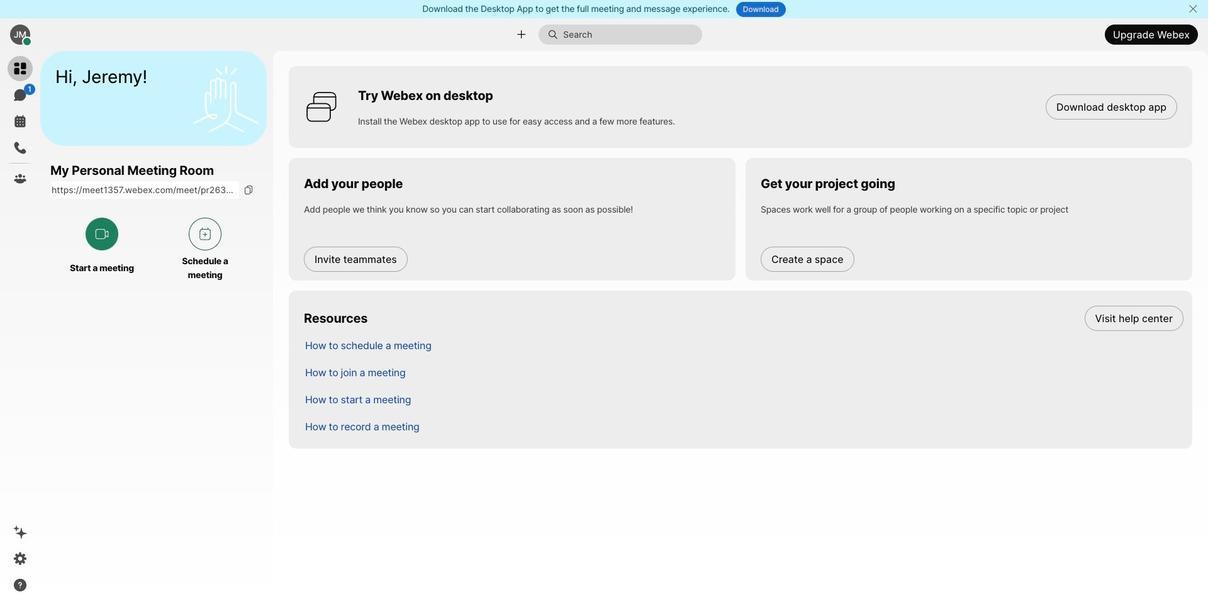 Task type: vqa. For each thing, say whether or not it's contained in the screenshot.
5th list item from the bottom of the page
yes



Task type: locate. For each thing, give the bounding box(es) containing it.
1 list item from the top
[[295, 305, 1193, 332]]

navigation
[[0, 51, 40, 609]]

list item
[[295, 305, 1193, 332], [295, 332, 1193, 359], [295, 359, 1193, 386], [295, 386, 1193, 413], [295, 413, 1193, 440]]

webex tab list
[[8, 56, 35, 191]]

None text field
[[50, 181, 239, 199]]



Task type: describe. For each thing, give the bounding box(es) containing it.
5 list item from the top
[[295, 413, 1193, 440]]

3 list item from the top
[[295, 359, 1193, 386]]

2 list item from the top
[[295, 332, 1193, 359]]

cancel_16 image
[[1188, 4, 1198, 14]]

4 list item from the top
[[295, 386, 1193, 413]]

two hands high fiving image
[[188, 61, 264, 136]]



